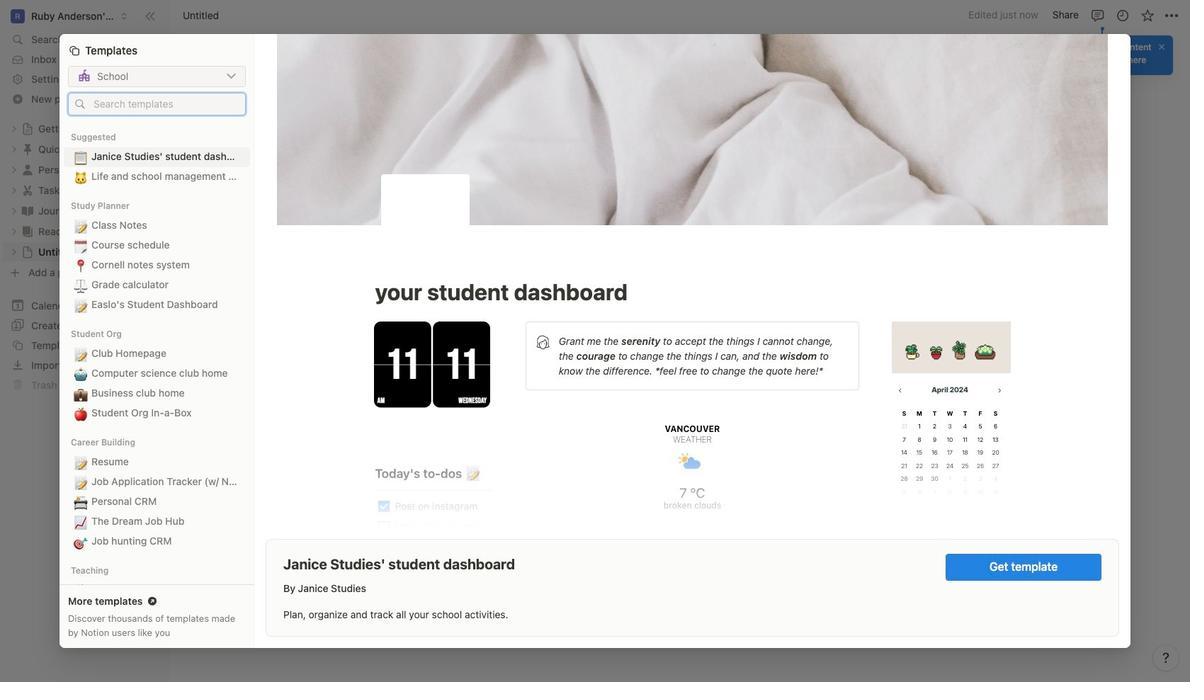 Task type: vqa. For each thing, say whether or not it's contained in the screenshot.
🍸 Image
no



Task type: locate. For each thing, give the bounding box(es) containing it.
📝 image up 🤖 icon
[[74, 345, 88, 363]]

⚖️ image
[[74, 276, 88, 295]]

📝 image
[[74, 217, 88, 235], [74, 296, 88, 314], [74, 345, 88, 363], [74, 473, 88, 492]]

👋 image
[[74, 581, 88, 600]]

📝 image up 📇 icon
[[74, 473, 88, 492]]

🎯 image
[[74, 533, 88, 551]]

📝 image
[[74, 453, 88, 472]]

📍 image
[[74, 256, 88, 275]]

📝 image down the ⚖️ icon
[[74, 296, 88, 314]]

🍎 image
[[74, 404, 88, 423]]

📝 image up 🗓 image
[[74, 217, 88, 235]]

menu
[[429, 468, 812, 614]]

updates image
[[1116, 8, 1130, 22]]

📈 image
[[74, 513, 88, 531]]



Task type: describe. For each thing, give the bounding box(es) containing it.
💼 image
[[74, 385, 88, 403]]

favorite image
[[1140, 8, 1155, 22]]

1 📝 image from the top
[[74, 217, 88, 235]]

close sidebar image
[[145, 10, 156, 22]]

3 📝 image from the top
[[74, 345, 88, 363]]

🐱 image
[[74, 168, 88, 186]]

comments image
[[1091, 8, 1105, 22]]

📇 image
[[74, 493, 88, 511]]

🤖 image
[[74, 365, 88, 383]]

2 📝 image from the top
[[74, 296, 88, 314]]

page icon image
[[381, 174, 470, 262]]

Search templates text field
[[94, 98, 239, 110]]

4 📝 image from the top
[[74, 473, 88, 492]]

🗓 image
[[74, 236, 88, 255]]

📋 image
[[74, 148, 88, 166]]



